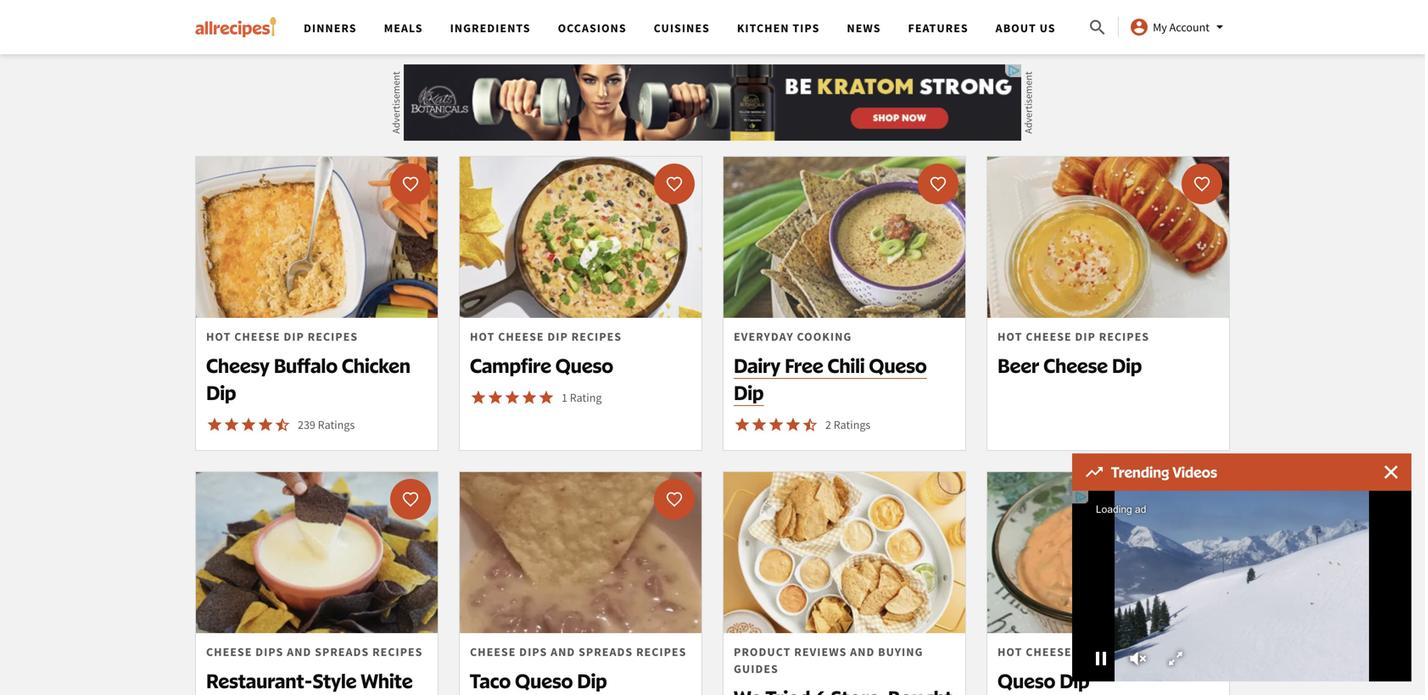 Task type: vqa. For each thing, say whether or not it's contained in the screenshot.
Queso inside Dairy Free Chili Queso Dip
yes



Task type: locate. For each thing, give the bounding box(es) containing it.
close up view of cheesy buffalo chicken dip in a baking dish with a spoon, served with carrots and celery image
[[196, 157, 438, 318]]

star half image
[[802, 417, 819, 433]]

occasions link
[[558, 20, 627, 36]]

save recipe image
[[666, 176, 683, 193], [930, 176, 947, 193], [1194, 176, 1211, 193], [666, 491, 683, 508]]

dairy
[[734, 353, 781, 378]]

restaurant-style white
[[206, 669, 413, 696]]

save recipe image
[[402, 176, 419, 193], [402, 491, 419, 508], [1194, 491, 1211, 508]]

home image
[[195, 17, 277, 37]]

save recipe image inside queso dip link
[[1194, 491, 1211, 508]]

save recipe image inside taco queso dip link
[[666, 491, 683, 508]]

queso dip
[[998, 669, 1090, 693]]

video player application
[[1072, 491, 1412, 682]]

save recipe image inside beer cheese dip link
[[1194, 176, 1211, 193]]

rating
[[570, 390, 602, 405]]

meals
[[384, 20, 423, 36]]

about
[[996, 20, 1037, 36]]

queso
[[555, 353, 613, 378], [869, 353, 927, 378], [515, 669, 573, 693], [998, 669, 1056, 693]]

star half image
[[274, 417, 291, 433]]

star image
[[521, 389, 538, 406], [223, 417, 240, 433], [751, 417, 768, 433], [768, 417, 785, 433], [785, 417, 802, 433]]

dip inside dairy free chili queso dip
[[734, 380, 764, 405]]

chili
[[828, 353, 865, 378]]

2 ratings from the left
[[834, 417, 871, 433]]

about us
[[996, 20, 1056, 36]]

1 ratings from the left
[[318, 417, 355, 433]]

ratings right 239
[[318, 417, 355, 433]]

buffalo
[[274, 353, 338, 378]]

taco
[[470, 669, 511, 693]]

ingredients link
[[450, 20, 531, 36]]

239 ratings
[[298, 417, 355, 433]]

dip inside beer cheese dip link
[[1112, 353, 1142, 378]]

campfire queso in a cast iron skillet topped with diced avocado, cilantro, and sour cream. image
[[460, 157, 702, 318]]

ingredients
[[450, 20, 531, 36]]

ratings right 2
[[834, 417, 871, 433]]

star image
[[470, 389, 487, 406], [487, 389, 504, 406], [504, 389, 521, 406], [538, 389, 555, 406], [206, 417, 223, 433], [240, 417, 257, 433], [257, 417, 274, 433], [734, 417, 751, 433]]

white
[[361, 669, 413, 693]]

free
[[785, 353, 823, 378]]

kitchen
[[737, 20, 789, 36]]

save recipe image for queso dip
[[1194, 491, 1211, 508]]

dip
[[1112, 353, 1142, 378], [206, 380, 236, 405], [734, 380, 764, 405], [577, 669, 607, 693], [1060, 669, 1090, 693]]

0 horizontal spatial ratings
[[318, 417, 355, 433]]

kitchen tips link
[[737, 20, 820, 36]]

news
[[847, 20, 881, 36]]

occasions
[[558, 20, 627, 36]]

2 ratings
[[825, 417, 871, 433]]

1 horizontal spatial ratings
[[834, 417, 871, 433]]

239
[[298, 417, 315, 433]]

navigation
[[290, 0, 1088, 54]]

cheesy buffalo chicken dip
[[206, 353, 411, 405]]

2
[[825, 417, 831, 433]]

trending
[[1111, 463, 1169, 481]]

cuisines
[[654, 20, 710, 36]]

restaurant-style white link
[[195, 472, 439, 696]]

a small glass bowl of cheese dip image
[[987, 473, 1229, 634]]

features
[[908, 20, 969, 36]]

advertisement element
[[301, 0, 1124, 116], [404, 64, 1021, 141]]

ratings
[[318, 417, 355, 433], [834, 417, 871, 433]]

save recipe image inside restaurant-style white link
[[402, 491, 419, 508]]

ratings for chicken
[[318, 417, 355, 433]]



Task type: describe. For each thing, give the bounding box(es) containing it.
beer
[[998, 353, 1039, 378]]

chicken
[[342, 353, 411, 378]]

queso dip link
[[987, 472, 1230, 696]]

videos
[[1172, 463, 1217, 481]]

dinners link
[[304, 20, 357, 36]]

account image
[[1129, 17, 1150, 37]]

1
[[562, 390, 568, 405]]

cheesy
[[206, 353, 270, 378]]

queso inside dairy free chili queso dip
[[869, 353, 927, 378]]

clear glass bowl of cheese dip with pretzel rolls on a white plate image
[[987, 157, 1229, 318]]

dip inside queso dip link
[[1060, 669, 1090, 693]]

navigation containing dinners
[[290, 0, 1088, 54]]

us
[[1040, 20, 1056, 36]]

dip inside cheesy buffalo chicken dip
[[206, 380, 236, 405]]

close image
[[1384, 466, 1398, 479]]

trending videos
[[1111, 463, 1217, 481]]

kitchen tips
[[737, 20, 820, 36]]

account
[[1170, 20, 1210, 35]]

campfire queso
[[470, 353, 613, 378]]

store-bought queso dip taste test image
[[724, 473, 965, 634]]

tips
[[793, 20, 820, 36]]

features link
[[908, 20, 969, 36]]

taco queso dip
[[470, 669, 607, 693]]

unmute button group
[[1120, 646, 1157, 672]]

restaurant-
[[206, 669, 313, 693]]

save recipe image for restaurant-style white
[[402, 491, 419, 508]]

meals link
[[384, 20, 423, 36]]

ratings for chili
[[834, 417, 871, 433]]

my account button
[[1129, 17, 1230, 37]]

search image
[[1088, 18, 1108, 38]]

beer cheese dip
[[998, 353, 1142, 378]]

my account
[[1153, 20, 1210, 35]]

cheese
[[1044, 353, 1108, 378]]

dinners
[[304, 20, 357, 36]]

1 rating
[[562, 390, 602, 405]]

style
[[313, 669, 357, 693]]

campfire
[[470, 353, 551, 378]]

about us link
[[996, 20, 1056, 36]]

beer cheese dip link
[[987, 156, 1230, 451]]

caret_down image
[[1210, 17, 1230, 37]]

trending image
[[1086, 467, 1103, 478]]

dairy free chili queso dip
[[734, 353, 927, 405]]

taco queso dip link
[[459, 472, 702, 696]]

my
[[1153, 20, 1167, 35]]

dip inside taco queso dip link
[[577, 669, 607, 693]]

news link
[[847, 20, 881, 36]]

cuisines link
[[654, 20, 710, 36]]



